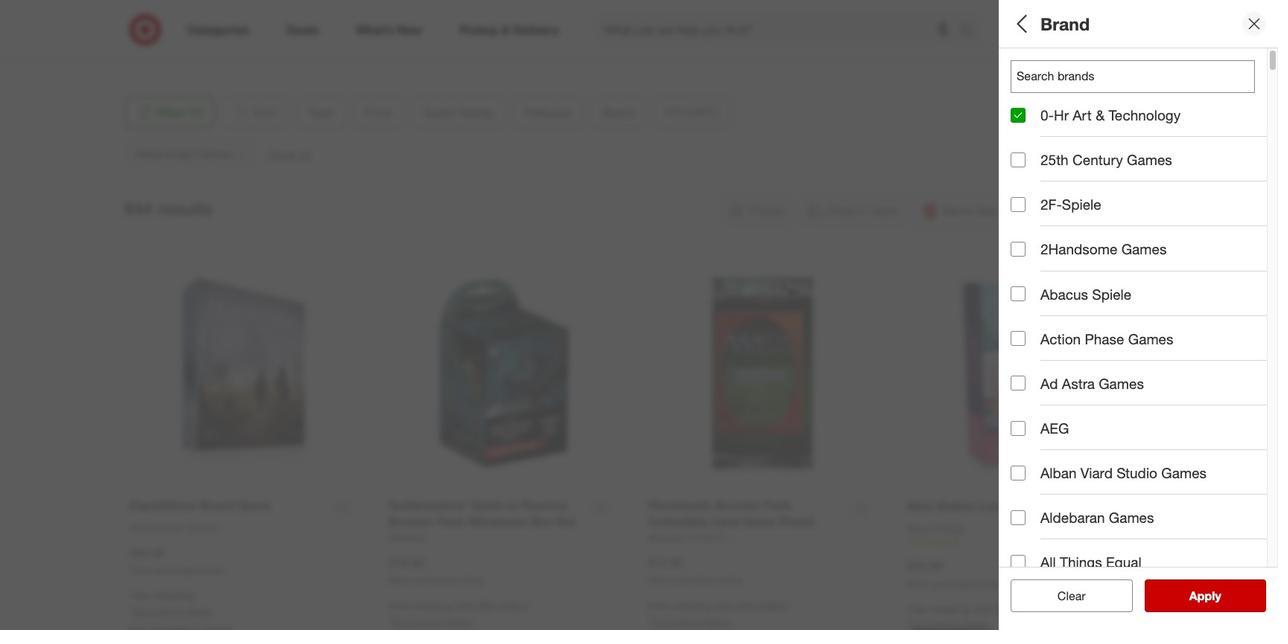 Task type: vqa. For each thing, say whether or not it's contained in the screenshot.
the Free in Free shipping * * Exclusions Apply.
yes



Task type: describe. For each thing, give the bounding box(es) containing it.
see results button
[[1144, 580, 1266, 613]]

2 games; from the left
[[1107, 78, 1143, 90]]

aldebaran games
[[1041, 510, 1154, 527]]

0-hr art & technology
[[1041, 107, 1181, 124]]

spiele for 2f-spiele
[[1062, 196, 1101, 213]]

ga
[[1268, 78, 1278, 90]]

& inside brand 0-hr art & technology
[[1051, 286, 1058, 299]]

with for $18.99
[[455, 600, 474, 613]]

drive
[[241, 12, 265, 25]]

ad
[[1041, 375, 1058, 392]]

all filters
[[1011, 13, 1082, 34]]

guest rating button
[[1011, 153, 1278, 205]]

featured new
[[1011, 215, 1070, 247]]

when for $15.95
[[648, 576, 671, 587]]

aeg
[[1041, 420, 1069, 437]]

wi
[[185, 27, 197, 40]]

2835 commerce park drive fitchburg , wi 53719 us
[[136, 12, 265, 55]]

free for $18.99
[[389, 600, 409, 613]]

$20.99 when purchased online
[[907, 559, 1002, 590]]

us
[[136, 42, 150, 55]]

guest rating
[[1011, 168, 1098, 185]]

0- inside brand 0-hr art & technology
[[1011, 286, 1021, 299]]

1 link
[[907, 537, 1137, 550]]

$35 for $18.99
[[477, 600, 494, 613]]

abacus
[[1041, 286, 1088, 303]]

of
[[1115, 375, 1127, 392]]

$15
[[1062, 130, 1079, 143]]

$15;
[[1040, 130, 1059, 143]]

orders* for $20.99
[[1015, 604, 1049, 616]]

all for all things equal
[[1041, 554, 1056, 572]]

free shipping with $35 orders* * exclusions apply. for $18.99
[[389, 600, 531, 629]]

shipping for $15.95
[[672, 600, 711, 613]]

online for $18.99
[[460, 576, 483, 587]]

$84.95 when purchased online
[[130, 546, 224, 577]]

$100
[[1239, 130, 1262, 143]]

0- inside brand dialog
[[1041, 107, 1054, 124]]

aldebaran
[[1041, 510, 1105, 527]]

$50;
[[1154, 130, 1173, 143]]

studio
[[1117, 465, 1158, 482]]

Abacus Spiele checkbox
[[1011, 287, 1026, 302]]

all for all filters
[[1011, 13, 1031, 34]]

alban
[[1041, 465, 1077, 482]]

results for 944 results
[[157, 198, 213, 219]]

clear for clear all
[[1050, 589, 1078, 604]]

clear all button
[[1011, 580, 1133, 613]]

AEG checkbox
[[1011, 421, 1026, 436]]

price
[[1011, 111, 1046, 128]]

2F-Spiele checkbox
[[1011, 197, 1026, 212]]

with for $20.99
[[974, 604, 993, 616]]

$15.95 when purchased online
[[648, 556, 743, 587]]

$50
[[1176, 130, 1193, 143]]

apply
[[1189, 589, 1221, 604]]

all
[[1082, 589, 1093, 604]]

free inside the free shipping * * exclusions apply.
[[130, 590, 150, 603]]

technology inside brand 0-hr art & technology
[[1061, 286, 1114, 299]]

when for $84.95
[[130, 566, 153, 577]]

$20.99
[[907, 559, 943, 574]]

shipping for $20.99
[[931, 604, 971, 616]]

2f-spiele
[[1041, 196, 1101, 213]]

& inside brand dialog
[[1096, 107, 1105, 124]]

free for $20.99
[[907, 604, 928, 616]]

apply. for $18.99
[[445, 616, 473, 629]]

when for $18.99
[[389, 576, 412, 587]]

free for $15.95
[[648, 600, 669, 613]]

new
[[1011, 234, 1032, 247]]

stock
[[1131, 375, 1166, 392]]

fpo/apo button
[[1011, 309, 1278, 361]]

What can we help you find? suggestions appear below search field
[[596, 13, 964, 46]]

$18.99
[[389, 556, 425, 571]]

$15.95
[[648, 556, 684, 571]]

exclusions inside the free shipping * * exclusions apply.
[[133, 606, 183, 618]]

trading
[[1198, 78, 1232, 90]]

Alban Viard Studio Games checkbox
[[1011, 466, 1026, 481]]

2835
[[136, 12, 159, 25]]

hr inside brand dialog
[[1054, 107, 1069, 124]]

$35 for $20.99
[[996, 604, 1012, 616]]

* down $18.99
[[389, 616, 393, 629]]

action
[[1041, 331, 1081, 348]]

guest
[[1011, 168, 1051, 185]]

commerce
[[162, 12, 214, 25]]

fitchburg
[[136, 27, 179, 40]]

25th
[[1041, 151, 1069, 168]]

board
[[1011, 78, 1039, 90]]

944
[[124, 198, 153, 219]]

ad astra games
[[1041, 375, 1144, 392]]

1
[[953, 538, 958, 549]]

see results
[[1174, 589, 1237, 604]]

brand for brand 0-hr art & technology
[[1011, 267, 1051, 284]]

1 games; from the left
[[1042, 78, 1078, 90]]

clear button
[[1011, 580, 1133, 613]]

equal
[[1106, 554, 1142, 572]]

free shipping * * exclusions apply.
[[130, 590, 214, 618]]

online for $84.95
[[200, 566, 224, 577]]

25th Century Games checkbox
[[1011, 152, 1026, 167]]

clear all
[[1050, 589, 1093, 604]]

park
[[217, 12, 238, 25]]

$0
[[1011, 130, 1022, 143]]

hr inside brand 0-hr art & technology
[[1021, 286, 1032, 299]]

type
[[1011, 59, 1042, 76]]

$18.99 when purchased online
[[389, 556, 483, 587]]

0 horizontal spatial exclusions apply. button
[[133, 605, 214, 620]]

abacus spiele
[[1041, 286, 1132, 303]]



Task type: locate. For each thing, give the bounding box(es) containing it.
2f-
[[1041, 196, 1062, 213]]

purchased down $18.99
[[415, 576, 457, 587]]

$25
[[1119, 130, 1136, 143]]

shipping for $18.99
[[412, 600, 452, 613]]

purchased inside $18.99 when purchased online
[[415, 576, 457, 587]]

cards;
[[1235, 78, 1265, 90]]

exclusions apply. button
[[133, 605, 214, 620], [393, 615, 473, 630], [652, 615, 732, 630]]

games; right card
[[1107, 78, 1143, 90]]

$35 down $18.99 when purchased online
[[477, 600, 494, 613]]

brand for brand
[[1041, 13, 1090, 34]]

2 horizontal spatial exclusions
[[652, 616, 702, 629]]

exclusions for $15.95
[[652, 616, 702, 629]]

exclusions for $18.99
[[393, 616, 442, 629]]

0 horizontal spatial games;
[[1042, 78, 1078, 90]]

online inside $20.99 when purchased online
[[978, 579, 1002, 590]]

free down $18.99
[[389, 600, 409, 613]]

shipping inside the free shipping * * exclusions apply.
[[153, 590, 193, 603]]

0 vertical spatial &
[[1096, 107, 1105, 124]]

shipping down $18.99 when purchased online
[[412, 600, 452, 613]]

technology
[[1109, 107, 1181, 124], [1061, 286, 1114, 299]]

all left filters
[[1011, 13, 1031, 34]]

0 horizontal spatial orders*
[[497, 600, 531, 613]]

brand inside brand 0-hr art & technology
[[1011, 267, 1051, 284]]

apply. for $15.95
[[704, 616, 732, 629]]

0 vertical spatial results
[[157, 198, 213, 219]]

fpo/apo
[[1011, 324, 1075, 342]]

1 vertical spatial art
[[1035, 286, 1049, 299]]

1 clear from the left
[[1050, 589, 1078, 604]]

Include out of stock checkbox
[[1011, 376, 1026, 391]]

online inside $18.99 when purchased online
[[460, 576, 483, 587]]

purchased for $15.95
[[674, 576, 716, 587]]

25th century games
[[1041, 151, 1172, 168]]

purchased for $20.99
[[933, 579, 975, 590]]

card
[[1081, 78, 1104, 90]]

0 vertical spatial hr
[[1054, 107, 1069, 124]]

shipping down $15.95 when purchased online
[[672, 600, 711, 613]]

purchased down $20.99
[[933, 579, 975, 590]]

purchased for $84.95
[[155, 566, 198, 577]]

results for see results
[[1198, 589, 1237, 604]]

shipping
[[153, 590, 193, 603], [412, 600, 452, 613], [672, 600, 711, 613], [931, 604, 971, 616]]

1 horizontal spatial games;
[[1107, 78, 1143, 90]]

*
[[193, 590, 197, 603], [130, 606, 133, 618], [389, 616, 393, 629], [648, 616, 652, 629]]

purchased down the $15.95
[[674, 576, 716, 587]]

2handsome games
[[1041, 241, 1167, 258]]

results
[[157, 198, 213, 219], [1198, 589, 1237, 604]]

spiele up action phase games
[[1092, 286, 1132, 303]]

type board games; card games; collectible trading cards; ga
[[1011, 59, 1278, 90]]

0 horizontal spatial free shipping with $35 orders* * exclusions apply.
[[389, 600, 531, 629]]

1 horizontal spatial exclusions
[[393, 616, 442, 629]]

1 horizontal spatial orders*
[[756, 600, 790, 613]]

when down $20.99
[[907, 579, 930, 590]]

free shipping with $35 orders* * exclusions apply. for $15.95
[[648, 600, 790, 629]]

0 horizontal spatial 0-
[[1011, 286, 1021, 299]]

when inside $84.95 when purchased online
[[130, 566, 153, 577]]

hr up $15
[[1054, 107, 1069, 124]]

online for $20.99
[[978, 579, 1002, 590]]

apply.
[[186, 606, 214, 618], [445, 616, 473, 629], [704, 616, 732, 629]]

clear inside brand dialog
[[1058, 589, 1086, 604]]

search button
[[953, 13, 989, 49]]

online for $15.95
[[719, 576, 743, 587]]

0 horizontal spatial results
[[157, 198, 213, 219]]

1 horizontal spatial exclusions apply. button
[[393, 615, 473, 630]]

1 horizontal spatial free shipping with $35 orders* * exclusions apply.
[[648, 600, 790, 629]]

0 vertical spatial brand
[[1041, 13, 1090, 34]]

purchased
[[155, 566, 198, 577], [415, 576, 457, 587], [674, 576, 716, 587], [933, 579, 975, 590]]

when
[[130, 566, 153, 577], [389, 576, 412, 587], [648, 576, 671, 587], [907, 579, 930, 590]]

1 vertical spatial &
[[1051, 286, 1058, 299]]

online
[[200, 566, 224, 577], [460, 576, 483, 587], [719, 576, 743, 587], [978, 579, 1002, 590]]

0- up $15;
[[1041, 107, 1054, 124]]

* down $84.95 when purchased online
[[193, 590, 197, 603]]

clear down things
[[1058, 589, 1086, 604]]

with down $15.95 when purchased online
[[714, 600, 734, 613]]

0- down 2handsome games checkbox
[[1011, 286, 1021, 299]]

Aldebaran Games checkbox
[[1011, 511, 1026, 526]]

clear left 'all'
[[1050, 589, 1078, 604]]

purchased for $18.99
[[415, 576, 457, 587]]

apply button
[[1144, 580, 1266, 613]]

Action Phase Games checkbox
[[1011, 332, 1026, 347]]

apply. down $18.99 when purchased online
[[445, 616, 473, 629]]

* down the $84.95
[[130, 606, 133, 618]]

featured
[[1011, 215, 1070, 232]]

viard
[[1081, 465, 1113, 482]]

spiele
[[1062, 196, 1101, 213], [1092, 286, 1132, 303]]

free down the $15.95
[[648, 600, 669, 613]]

all things equal
[[1041, 554, 1142, 572]]

1 vertical spatial results
[[1198, 589, 1237, 604]]

& right abacus spiele option
[[1051, 286, 1058, 299]]

art up $15
[[1073, 107, 1092, 124]]

0-
[[1041, 107, 1054, 124], [1011, 286, 1021, 299]]

0 horizontal spatial art
[[1035, 286, 1049, 299]]

exclusions down $15.95 when purchased online
[[652, 616, 702, 629]]

astra
[[1062, 375, 1095, 392]]

$35
[[477, 600, 494, 613], [737, 600, 753, 613], [996, 604, 1012, 616]]

brand up type
[[1041, 13, 1090, 34]]

1 vertical spatial technology
[[1061, 286, 1114, 299]]

1 horizontal spatial art
[[1073, 107, 1092, 124]]

free shipping with $35 orders*
[[907, 604, 1049, 616]]

results right see
[[1198, 589, 1237, 604]]

1 horizontal spatial &
[[1096, 107, 1105, 124]]

all inside brand dialog
[[1041, 554, 1056, 572]]

purchased inside $15.95 when purchased online
[[674, 576, 716, 587]]

0-Hr Art & Technology checkbox
[[1011, 108, 1026, 123]]

$25;
[[1097, 130, 1116, 143]]

search
[[953, 24, 989, 38]]

0 vertical spatial spiele
[[1062, 196, 1101, 213]]

art
[[1073, 107, 1092, 124], [1035, 286, 1049, 299]]

alban viard studio games
[[1041, 465, 1207, 482]]

0 vertical spatial technology
[[1109, 107, 1181, 124]]

0 horizontal spatial exclusions
[[133, 606, 183, 618]]

art inside brand dialog
[[1073, 107, 1092, 124]]

shipping down $84.95 when purchased online
[[153, 590, 193, 603]]

technology inside brand dialog
[[1109, 107, 1181, 124]]

with down $18.99 when purchased online
[[455, 600, 474, 613]]

1 horizontal spatial with
[[714, 600, 734, 613]]

& up the $25;
[[1096, 107, 1105, 124]]

with for $15.95
[[714, 600, 734, 613]]

online inside $84.95 when purchased online
[[200, 566, 224, 577]]

include out of stock
[[1041, 375, 1166, 392]]

collectible
[[1146, 78, 1195, 90]]

2 horizontal spatial exclusions apply. button
[[652, 615, 732, 630]]

clear inside all filters dialog
[[1050, 589, 1078, 604]]

spiele for abacus spiele
[[1092, 286, 1132, 303]]

exclusions down $84.95 when purchased online
[[133, 606, 183, 618]]

none text field inside brand dialog
[[1011, 60, 1255, 93]]

$35 down all things equal option
[[996, 604, 1012, 616]]

2 clear from the left
[[1058, 589, 1086, 604]]

all right all things equal option
[[1041, 554, 1056, 572]]

when inside $20.99 when purchased online
[[907, 579, 930, 590]]

$35 down $15.95 when purchased online
[[737, 600, 753, 613]]

1 horizontal spatial 0-
[[1041, 107, 1054, 124]]

when down $18.99
[[389, 576, 412, 587]]

$84.95
[[130, 546, 165, 561]]

free shipping with $35 orders* * exclusions apply. down $15.95 when purchased online
[[648, 600, 790, 629]]

out
[[1091, 375, 1111, 392]]

art inside brand 0-hr art & technology
[[1035, 286, 1049, 299]]

include
[[1041, 375, 1087, 392]]

1 vertical spatial all
[[1041, 554, 1056, 572]]

all
[[1011, 13, 1031, 34], [1041, 554, 1056, 572]]

1 vertical spatial hr
[[1021, 286, 1032, 299]]

shipping down $20.99 when purchased online on the bottom
[[931, 604, 971, 616]]

purchased inside $84.95 when purchased online
[[155, 566, 198, 577]]

purchased inside $20.99 when purchased online
[[933, 579, 975, 590]]

purchased up the free shipping * * exclusions apply.
[[155, 566, 198, 577]]

exclusions apply. button down $18.99 when purchased online
[[393, 615, 473, 630]]

1 horizontal spatial all
[[1041, 554, 1056, 572]]

all filters dialog
[[999, 0, 1278, 631]]

2 horizontal spatial apply.
[[704, 616, 732, 629]]

2 horizontal spatial orders*
[[1015, 604, 1049, 616]]

1 vertical spatial brand
[[1011, 267, 1051, 284]]

with down $20.99 when purchased online on the bottom
[[974, 604, 993, 616]]

0 vertical spatial all
[[1011, 13, 1031, 34]]

Ad Astra Games checkbox
[[1011, 376, 1026, 391]]

when for $20.99
[[907, 579, 930, 590]]

apply. down $84.95 when purchased online
[[186, 606, 214, 618]]

2handsome
[[1041, 241, 1118, 258]]

price $0  –  $15; $15  –  $25; $25  –  $50; $50  –  $100; $100  –  
[[1011, 111, 1278, 143]]

action phase games
[[1041, 331, 1174, 348]]

1 horizontal spatial apply.
[[445, 616, 473, 629]]

clear
[[1050, 589, 1078, 604], [1058, 589, 1086, 604]]

apply. down $15.95 when purchased online
[[704, 616, 732, 629]]

exclusions apply. button down $84.95 when purchased online
[[133, 605, 214, 620]]

1 vertical spatial spiele
[[1092, 286, 1132, 303]]

with
[[455, 600, 474, 613], [714, 600, 734, 613], [974, 604, 993, 616]]

century
[[1073, 151, 1123, 168]]

exclusions down $18.99 when purchased online
[[393, 616, 442, 629]]

brand up abacus spiele option
[[1011, 267, 1051, 284]]

games; left card
[[1042, 78, 1078, 90]]

exclusions apply. button for $18.99
[[393, 615, 473, 630]]

1 horizontal spatial hr
[[1054, 107, 1069, 124]]

$35 for $15.95
[[737, 600, 753, 613]]

when inside $18.99 when purchased online
[[389, 576, 412, 587]]

0 horizontal spatial apply.
[[186, 606, 214, 618]]

online inside $15.95 when purchased online
[[719, 576, 743, 587]]

free down the $84.95
[[130, 590, 150, 603]]

0 horizontal spatial hr
[[1021, 286, 1032, 299]]

phase
[[1085, 331, 1124, 348]]

when down the $15.95
[[648, 576, 671, 587]]

0 horizontal spatial all
[[1011, 13, 1031, 34]]

clear for clear
[[1058, 589, 1086, 604]]

when inside $15.95 when purchased online
[[648, 576, 671, 587]]

$100;
[[1211, 130, 1236, 143]]

None text field
[[1011, 60, 1255, 93]]

0 vertical spatial art
[[1073, 107, 1092, 124]]

when down the $84.95
[[130, 566, 153, 577]]

exclusions apply. button down $15.95 when purchased online
[[652, 615, 732, 630]]

results right 944
[[157, 198, 213, 219]]

results inside button
[[1198, 589, 1237, 604]]

hr left abacus
[[1021, 286, 1032, 299]]

free down $20.99
[[907, 604, 928, 616]]

art right abacus spiele option
[[1035, 286, 1049, 299]]

exclusions
[[133, 606, 183, 618], [393, 616, 442, 629], [652, 616, 702, 629]]

,
[[179, 27, 182, 40]]

1 horizontal spatial $35
[[737, 600, 753, 613]]

2 free shipping with $35 orders* * exclusions apply. from the left
[[648, 600, 790, 629]]

53719
[[200, 27, 229, 40]]

1 free shipping with $35 orders* * exclusions apply. from the left
[[389, 600, 531, 629]]

1 horizontal spatial results
[[1198, 589, 1237, 604]]

0 horizontal spatial with
[[455, 600, 474, 613]]

0 vertical spatial 0-
[[1041, 107, 1054, 124]]

brand 0-hr art & technology
[[1011, 267, 1114, 299]]

2Handsome Games checkbox
[[1011, 242, 1026, 257]]

1 vertical spatial 0-
[[1011, 286, 1021, 299]]

technology down 2handsome
[[1061, 286, 1114, 299]]

orders* for $18.99
[[497, 600, 531, 613]]

All Things Equal checkbox
[[1011, 556, 1026, 571]]

* down the $15.95
[[648, 616, 652, 629]]

spiele down rating
[[1062, 196, 1101, 213]]

technology up $25
[[1109, 107, 1181, 124]]

rating
[[1054, 168, 1098, 185]]

see
[[1174, 589, 1195, 604]]

free
[[130, 590, 150, 603], [389, 600, 409, 613], [648, 600, 669, 613], [907, 604, 928, 616]]

apply. inside the free shipping * * exclusions apply.
[[186, 606, 214, 618]]

brand dialog
[[999, 0, 1278, 631]]

0 horizontal spatial $35
[[477, 600, 494, 613]]

things
[[1060, 554, 1102, 572]]

944 results
[[124, 198, 213, 219]]

2 horizontal spatial with
[[974, 604, 993, 616]]

2 horizontal spatial $35
[[996, 604, 1012, 616]]

exclusions apply. button for $15.95
[[652, 615, 732, 630]]

free shipping with $35 orders* * exclusions apply. down $18.99 when purchased online
[[389, 600, 531, 629]]

brand
[[1041, 13, 1090, 34], [1011, 267, 1051, 284]]

brand inside brand dialog
[[1041, 13, 1090, 34]]

0 horizontal spatial &
[[1051, 286, 1058, 299]]

games
[[1127, 151, 1172, 168], [1122, 241, 1167, 258], [1128, 331, 1174, 348], [1099, 375, 1144, 392], [1161, 465, 1207, 482], [1109, 510, 1154, 527]]

all inside dialog
[[1011, 13, 1031, 34]]

orders* for $15.95
[[756, 600, 790, 613]]

filters
[[1036, 13, 1082, 34]]



